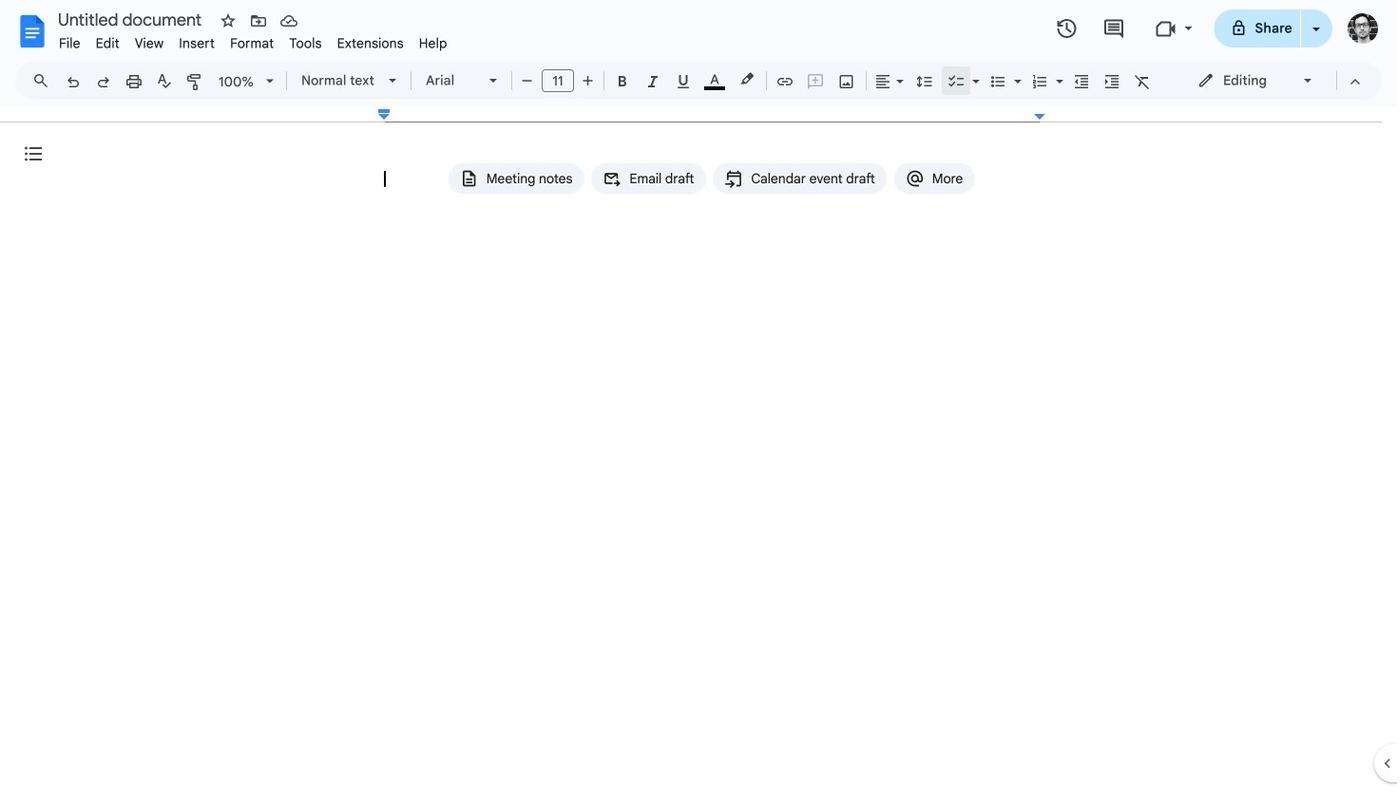 Task type: describe. For each thing, give the bounding box(es) containing it.
underline (⌘u) image
[[674, 72, 693, 91]]

styles list. normal text selected. option
[[301, 67, 377, 94]]

Zoom field
[[211, 67, 282, 96]]

7 menu item from the left
[[329, 32, 411, 55]]

bold (⌘b) image
[[613, 72, 632, 91]]

insert image image
[[836, 67, 858, 94]]

menu bar banner
[[0, 0, 1397, 791]]

3 menu item from the left
[[127, 32, 171, 55]]

6 menu item from the left
[[282, 32, 329, 55]]

last edit was seconds ago image
[[1056, 17, 1078, 40]]

5 menu item from the left
[[223, 32, 282, 55]]

line & paragraph spacing image
[[914, 67, 936, 94]]

bulleted list (⌘+shift+8) image
[[988, 72, 1007, 91]]

text color image
[[704, 67, 725, 90]]

Menus field
[[24, 67, 66, 94]]

paint format image
[[185, 72, 204, 91]]

main toolbar
[[56, 0, 1212, 684]]

undo (⌘z) image
[[64, 72, 83, 91]]

checklist menu image
[[968, 68, 980, 75]]

8 menu item from the left
[[411, 32, 455, 55]]

Zoom text field
[[214, 68, 259, 95]]

Rename text field
[[51, 8, 213, 30]]



Task type: locate. For each thing, give the bounding box(es) containing it.
Star checkbox
[[215, 8, 241, 34]]

menu bar inside menu bar banner
[[51, 25, 455, 56]]

hide the menus (ctrl+shift+f) image
[[1346, 72, 1365, 91]]

decrease font size (⌘+shift+comma) image
[[518, 71, 537, 90]]

quick sharing actions image
[[1313, 28, 1320, 57]]

insert link (⌘k) image
[[776, 72, 795, 91]]

docs home image
[[15, 14, 49, 48]]

show all comments 0 new comments image
[[1103, 18, 1125, 40]]

1 menu item from the left
[[51, 32, 88, 55]]

Font size field
[[542, 69, 582, 93]]

share. private to only me. image
[[1230, 19, 1247, 37]]

menu bar
[[51, 25, 455, 56]]

menu item
[[51, 32, 88, 55], [88, 32, 127, 55], [127, 32, 171, 55], [171, 32, 223, 55], [223, 32, 282, 55], [282, 32, 329, 55], [329, 32, 411, 55], [411, 32, 455, 55]]

increase indent (⌘+right bracket) image
[[1103, 72, 1122, 91]]

spelling and grammar check (⌘+option+x) image
[[155, 72, 174, 91]]

italic (⌘i) image
[[643, 72, 662, 91]]

add comment (⌘+option+m) image
[[806, 72, 825, 91]]

decrease indent (⌘+left bracket) image
[[1072, 72, 1091, 91]]

show document outline image
[[22, 143, 45, 165]]

star image
[[219, 11, 238, 30]]

option
[[426, 67, 478, 94]]

mode and view toolbar
[[1183, 62, 1371, 100]]

4 menu item from the left
[[171, 32, 223, 55]]

document status: saved to drive. image
[[279, 11, 298, 30]]

Font size text field
[[543, 69, 573, 92]]

application
[[0, 0, 1397, 791]]

move image
[[249, 11, 268, 30]]

numbered list (⌘+shift+7) image
[[1030, 72, 1049, 91]]

2 menu item from the left
[[88, 32, 127, 55]]

redo (⌘y) image
[[94, 72, 113, 91]]

highlight color image
[[737, 67, 758, 90]]

print (⌘p) image
[[125, 72, 144, 91]]



Task type: vqa. For each thing, say whether or not it's contained in the screenshot.
View
no



